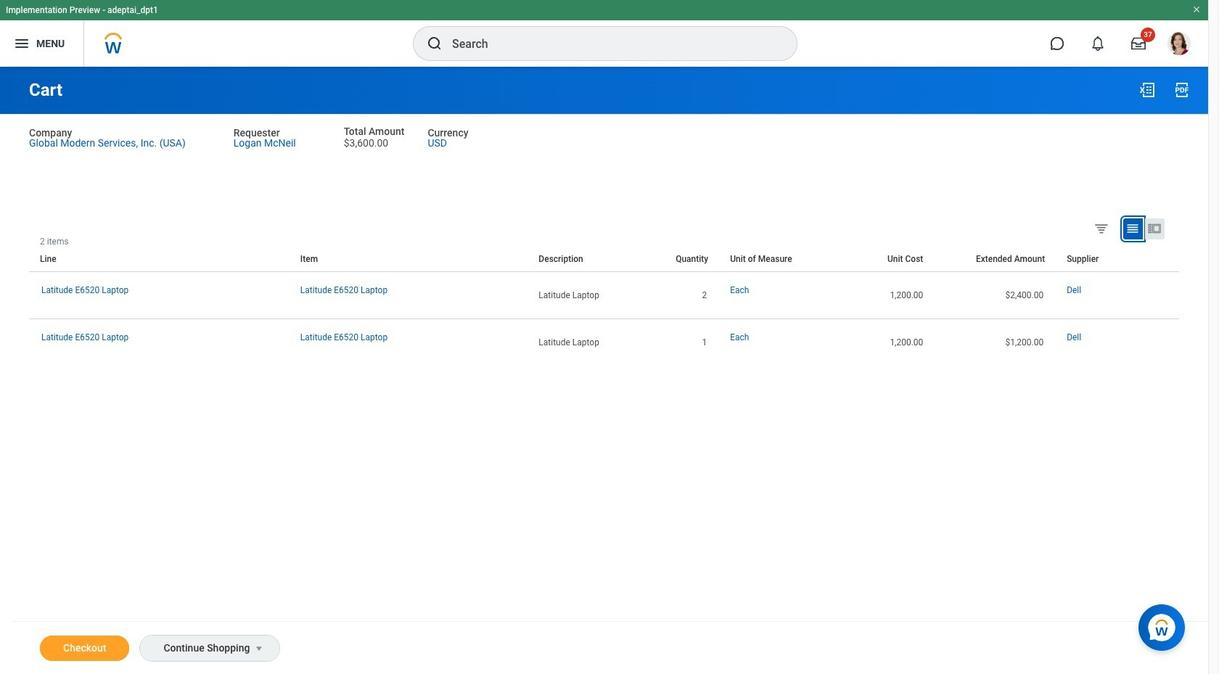 Task type: locate. For each thing, give the bounding box(es) containing it.
banner
[[0, 0, 1209, 67]]

export to excel image
[[1139, 81, 1156, 99]]

toggle to grid view image
[[1126, 221, 1140, 236]]

option group
[[1091, 218, 1176, 242]]

Toggle to Grid view radio
[[1124, 218, 1143, 239]]

toggle to list detail view image
[[1148, 221, 1162, 236]]

caret down image
[[251, 643, 268, 655]]

toolbar
[[1169, 237, 1180, 247]]

close environment banner image
[[1193, 5, 1201, 14]]

Toggle to List Detail view radio
[[1145, 218, 1165, 239]]

main content
[[0, 67, 1209, 674]]



Task type: describe. For each thing, give the bounding box(es) containing it.
justify image
[[13, 35, 30, 52]]

select to filter grid data image
[[1094, 221, 1110, 236]]

notifications large image
[[1091, 36, 1106, 51]]

inbox large image
[[1132, 36, 1146, 51]]

search image
[[426, 35, 444, 52]]

Search Workday  search field
[[452, 28, 767, 60]]

view printable version (pdf) image
[[1174, 81, 1191, 99]]

profile logan mcneil image
[[1168, 32, 1191, 58]]



Task type: vqa. For each thing, say whether or not it's contained in the screenshot.
'Toggle to Grid view' OPTION
yes



